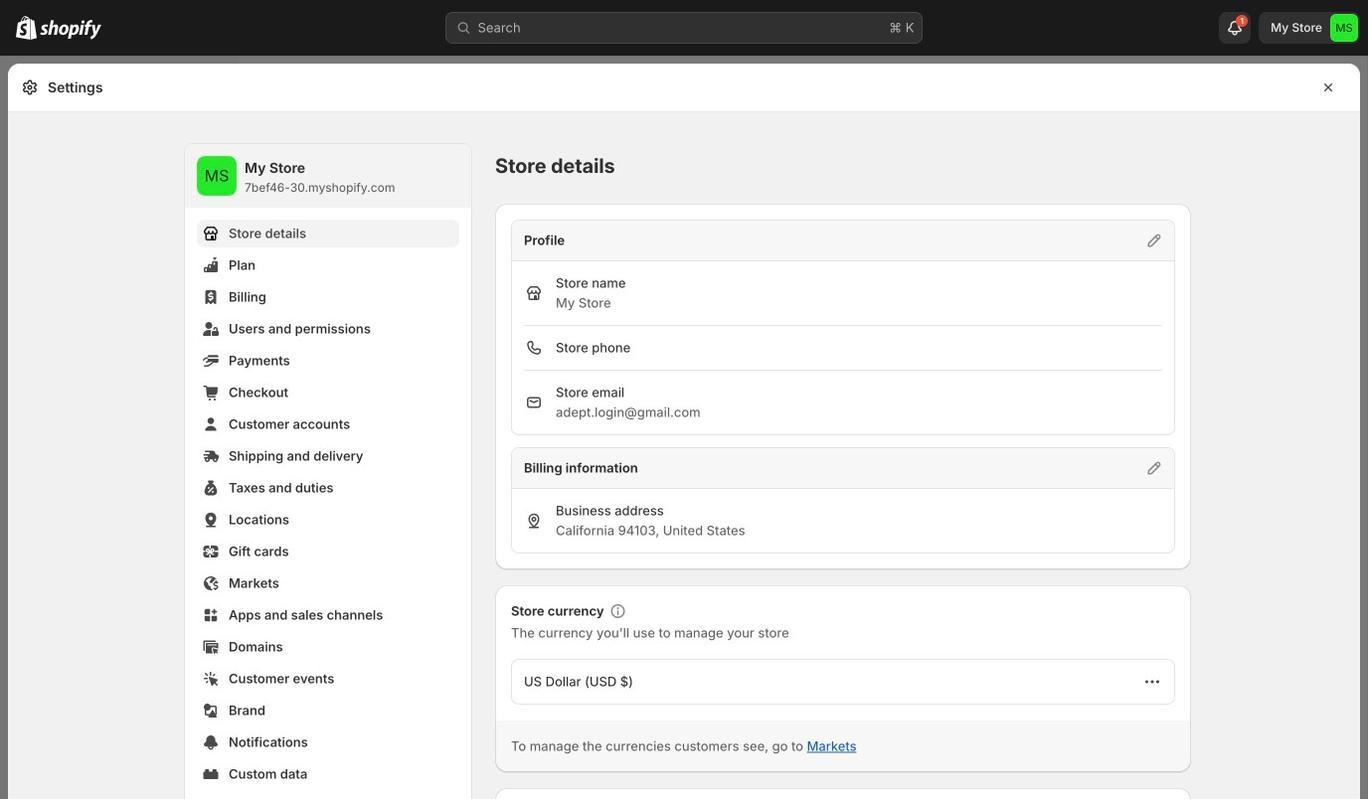 Task type: locate. For each thing, give the bounding box(es) containing it.
1 horizontal spatial shopify image
[[40, 20, 101, 40]]

my store image
[[197, 156, 237, 196]]

shopify image
[[16, 16, 37, 40], [40, 20, 101, 40]]

0 horizontal spatial shopify image
[[16, 16, 37, 40]]

my store image
[[1330, 14, 1358, 42]]



Task type: vqa. For each thing, say whether or not it's contained in the screenshot.
the Profit text box
no



Task type: describe. For each thing, give the bounding box(es) containing it.
shop settings menu element
[[185, 144, 471, 799]]

settings dialog
[[8, 64, 1360, 799]]



